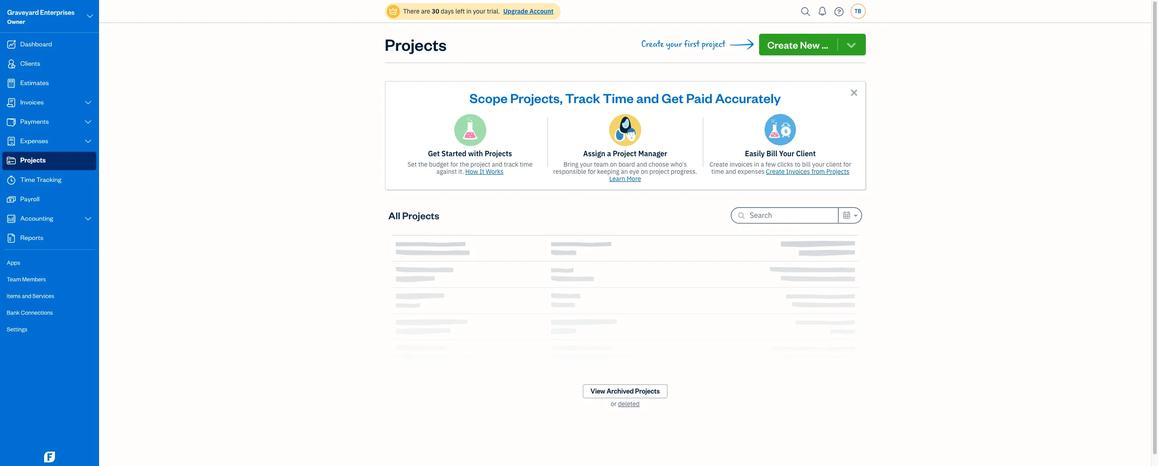 Task type: describe. For each thing, give the bounding box(es) containing it.
create for create your first project
[[642, 39, 664, 50]]

left
[[456, 7, 465, 15]]

chevron large down image for accounting
[[84, 215, 92, 223]]

a inside assign a project manager bring your team on board and choose who's responsible for keeping an eye on project progress. learn more
[[608, 149, 612, 158]]

projects up track
[[485, 149, 512, 158]]

enterprises
[[40, 8, 75, 17]]

reports link
[[2, 229, 96, 248]]

projects inside main element
[[20, 156, 46, 164]]

who's
[[671, 160, 687, 169]]

paid
[[687, 89, 713, 106]]

settings link
[[2, 322, 96, 338]]

or
[[611, 400, 617, 408]]

first
[[685, 39, 700, 50]]

2 horizontal spatial project
[[702, 39, 726, 50]]

2 the from the left
[[460, 160, 469, 169]]

all projects
[[389, 209, 440, 222]]

get started with projects
[[428, 149, 512, 158]]

time tracking
[[20, 175, 61, 184]]

items and services
[[7, 292, 54, 300]]

team members link
[[2, 272, 96, 287]]

timer image
[[6, 176, 17, 185]]

trial.
[[487, 7, 500, 15]]

team members
[[7, 276, 46, 283]]

dashboard
[[20, 40, 52, 48]]

time inside main element
[[20, 175, 35, 184]]

create invoices from projects
[[767, 168, 850, 176]]

eye
[[630, 168, 640, 176]]

chevrondown image
[[846, 38, 858, 51]]

create new … button
[[760, 34, 866, 55]]

estimates link
[[2, 74, 96, 93]]

easily bill your client image
[[765, 114, 797, 146]]

works
[[486, 168, 504, 176]]

apps link
[[2, 255, 96, 271]]

time tracking link
[[2, 171, 96, 190]]

with
[[468, 149, 483, 158]]

upgrade
[[504, 7, 528, 15]]

payments
[[20, 117, 49, 126]]

chevron large down image for invoices
[[84, 99, 92, 106]]

upgrade account link
[[502, 7, 554, 15]]

keeping
[[598, 168, 620, 176]]

create invoices in a few clicks to bill your client for time and expenses
[[710, 160, 852, 176]]

0 vertical spatial get
[[662, 89, 684, 106]]

and inside create invoices in a few clicks to bill your client for time and expenses
[[726, 168, 737, 176]]

from
[[812, 168, 826, 176]]

manager
[[639, 149, 668, 158]]

view
[[591, 387, 606, 396]]

invoice image
[[6, 98, 17, 107]]

and inside the set the budget for the project and track time against it.
[[492, 160, 503, 169]]

items
[[7, 292, 21, 300]]

freshbooks image
[[42, 452, 57, 463]]

money image
[[6, 195, 17, 204]]

…
[[822, 38, 829, 51]]

go to help image
[[832, 5, 847, 18]]

bill
[[803, 160, 811, 169]]

Search text field
[[750, 208, 839, 223]]

scope projects, track time and get paid accurately
[[470, 89, 781, 106]]

items and services link
[[2, 288, 96, 304]]

invoices
[[730, 160, 753, 169]]

create your first project
[[642, 39, 726, 50]]

for inside the set the budget for the project and track time against it.
[[451, 160, 459, 169]]

progress.
[[671, 168, 698, 176]]

all
[[389, 209, 401, 222]]

track
[[504, 160, 519, 169]]

client
[[827, 160, 843, 169]]

notifications image
[[816, 2, 830, 20]]

main element
[[0, 0, 122, 466]]

how
[[466, 168, 479, 176]]

time inside the set the budget for the project and track time against it.
[[520, 160, 533, 169]]

it
[[480, 168, 485, 176]]

graveyard
[[7, 8, 39, 17]]

projects link
[[2, 152, 96, 170]]

0 horizontal spatial on
[[610, 160, 618, 169]]

clicks
[[778, 160, 794, 169]]

your
[[780, 149, 795, 158]]

project image
[[6, 156, 17, 165]]

assign a project manager bring your team on board and choose who's responsible for keeping an eye on project progress. learn more
[[554, 149, 698, 183]]

and up "assign a project manager" image
[[637, 89, 660, 106]]

dashboard image
[[6, 40, 17, 49]]

there are 30 days left in your trial. upgrade account
[[404, 7, 554, 15]]

there
[[404, 7, 420, 15]]

0 horizontal spatial in
[[467, 7, 472, 15]]

clients
[[20, 59, 40, 68]]

accounting
[[20, 214, 53, 223]]

your inside create invoices in a few clicks to bill your client for time and expenses
[[813, 160, 825, 169]]

easily
[[746, 149, 765, 158]]

create new …
[[768, 38, 829, 51]]

30
[[432, 7, 440, 15]]

easily bill your client
[[746, 149, 816, 158]]

bill
[[767, 149, 778, 158]]

for inside assign a project manager bring your team on board and choose who's responsible for keeping an eye on project progress. learn more
[[588, 168, 596, 176]]

search image
[[799, 5, 814, 18]]

choose
[[649, 160, 669, 169]]

view archived projects link
[[583, 384, 668, 399]]

expenses
[[738, 168, 765, 176]]

team
[[7, 276, 21, 283]]

1 vertical spatial invoices
[[787, 168, 811, 176]]

new
[[801, 38, 820, 51]]

budget
[[429, 160, 449, 169]]

project inside assign a project manager bring your team on board and choose who's responsible for keeping an eye on project progress. learn more
[[650, 168, 670, 176]]

team
[[594, 160, 609, 169]]

days
[[441, 7, 454, 15]]

graveyard enterprises owner
[[7, 8, 75, 25]]

services
[[32, 292, 54, 300]]

1 vertical spatial chevron large down image
[[84, 138, 92, 145]]



Task type: vqa. For each thing, say whether or not it's contained in the screenshot.
Discover image
no



Task type: locate. For each thing, give the bounding box(es) containing it.
set
[[408, 160, 417, 169]]

project down manager
[[650, 168, 670, 176]]

time inside create invoices in a few clicks to bill your client for time and expenses
[[712, 168, 725, 176]]

scope
[[470, 89, 508, 106]]

chevron large down image down the estimates link
[[84, 99, 92, 106]]

a left few
[[761, 160, 765, 169]]

connections
[[21, 309, 53, 316]]

tracking
[[36, 175, 61, 184]]

projects,
[[511, 89, 563, 106]]

1 horizontal spatial get
[[662, 89, 684, 106]]

members
[[22, 276, 46, 283]]

track
[[566, 89, 601, 106]]

create for create new …
[[768, 38, 799, 51]]

2 chevron large down image from the top
[[84, 119, 92, 126]]

expenses link
[[2, 132, 96, 151]]

bank connections
[[7, 309, 53, 316]]

chart image
[[6, 214, 17, 224]]

project
[[702, 39, 726, 50], [471, 160, 491, 169], [650, 168, 670, 176]]

deleted
[[619, 400, 640, 408]]

set the budget for the project and track time against it.
[[408, 160, 533, 176]]

more
[[627, 175, 642, 183]]

0 horizontal spatial the
[[419, 160, 428, 169]]

your left trial.
[[473, 7, 486, 15]]

0 horizontal spatial project
[[471, 160, 491, 169]]

for right client
[[844, 160, 852, 169]]

and left track
[[492, 160, 503, 169]]

chevron large down image down invoices link
[[84, 119, 92, 126]]

few
[[766, 160, 776, 169]]

time
[[520, 160, 533, 169], [712, 168, 725, 176]]

1 horizontal spatial for
[[588, 168, 596, 176]]

in
[[467, 7, 472, 15], [755, 160, 760, 169]]

projects right "from"
[[827, 168, 850, 176]]

an
[[621, 168, 628, 176]]

get started with projects image
[[454, 114, 487, 146]]

2 horizontal spatial for
[[844, 160, 852, 169]]

board
[[619, 160, 636, 169]]

1 horizontal spatial on
[[641, 168, 648, 176]]

0 vertical spatial chevron large down image
[[84, 99, 92, 106]]

chevron large down image
[[84, 99, 92, 106], [84, 119, 92, 126], [84, 215, 92, 223]]

invoices inside main element
[[20, 98, 44, 106]]

client
[[797, 149, 816, 158]]

deleted link
[[619, 400, 640, 408]]

1 vertical spatial a
[[761, 160, 765, 169]]

3 chevron large down image from the top
[[84, 215, 92, 223]]

payroll link
[[2, 191, 96, 209]]

apps
[[7, 259, 20, 266]]

time right track
[[520, 160, 533, 169]]

started
[[442, 149, 467, 158]]

get up 'budget'
[[428, 149, 440, 158]]

in down easily
[[755, 160, 760, 169]]

0 vertical spatial time
[[603, 89, 634, 106]]

projects up deleted
[[636, 387, 660, 396]]

invoices
[[20, 98, 44, 106], [787, 168, 811, 176]]

a inside create invoices in a few clicks to bill your client for time and expenses
[[761, 160, 765, 169]]

create for create invoices from projects
[[767, 168, 785, 176]]

time right timer icon
[[20, 175, 35, 184]]

your
[[473, 7, 486, 15], [667, 39, 683, 50], [580, 160, 593, 169], [813, 160, 825, 169]]

and right "items"
[[22, 292, 31, 300]]

report image
[[6, 234, 17, 243]]

1 horizontal spatial in
[[755, 160, 760, 169]]

0 vertical spatial in
[[467, 7, 472, 15]]

1 vertical spatial get
[[428, 149, 440, 158]]

for inside create invoices in a few clicks to bill your client for time and expenses
[[844, 160, 852, 169]]

projects inside view archived projects or deleted
[[636, 387, 660, 396]]

create left the new
[[768, 38, 799, 51]]

on right 'team'
[[610, 160, 618, 169]]

projects right all
[[403, 209, 440, 222]]

1 horizontal spatial time
[[603, 89, 634, 106]]

create left invoices
[[710, 160, 729, 169]]

time
[[603, 89, 634, 106], [20, 175, 35, 184]]

time left invoices
[[712, 168, 725, 176]]

projects down there
[[385, 34, 447, 55]]

chevron large down image inside invoices link
[[84, 99, 92, 106]]

chevron large down image down payroll link
[[84, 215, 92, 223]]

tb button
[[851, 4, 866, 19]]

your inside assign a project manager bring your team on board and choose who's responsible for keeping an eye on project progress. learn more
[[580, 160, 593, 169]]

1 vertical spatial time
[[20, 175, 35, 184]]

1 horizontal spatial project
[[650, 168, 670, 176]]

close image
[[850, 87, 860, 98]]

get
[[662, 89, 684, 106], [428, 149, 440, 158]]

time up "assign a project manager" image
[[603, 89, 634, 106]]

assign
[[584, 149, 606, 158]]

1 horizontal spatial time
[[712, 168, 725, 176]]

crown image
[[389, 7, 398, 16]]

0 vertical spatial a
[[608, 149, 612, 158]]

1 horizontal spatial invoices
[[787, 168, 811, 176]]

chevron large down image
[[86, 11, 94, 22], [84, 138, 92, 145]]

view archived projects or deleted
[[591, 387, 660, 408]]

and left the expenses
[[726, 168, 737, 176]]

reports
[[20, 233, 43, 242]]

payment image
[[6, 118, 17, 127]]

how it works
[[466, 168, 504, 176]]

owner
[[7, 18, 25, 25]]

0 horizontal spatial for
[[451, 160, 459, 169]]

2 vertical spatial chevron large down image
[[84, 215, 92, 223]]

0 horizontal spatial invoices
[[20, 98, 44, 106]]

1 horizontal spatial the
[[460, 160, 469, 169]]

get left paid
[[662, 89, 684, 106]]

and inside assign a project manager bring your team on board and choose who's responsible for keeping an eye on project progress. learn more
[[637, 160, 648, 169]]

project right first at the right
[[702, 39, 726, 50]]

0 vertical spatial invoices
[[20, 98, 44, 106]]

archived
[[607, 387, 634, 396]]

create down the bill
[[767, 168, 785, 176]]

account
[[530, 7, 554, 15]]

and right board
[[637, 160, 648, 169]]

estimate image
[[6, 79, 17, 88]]

create left first at the right
[[642, 39, 664, 50]]

invoices link
[[2, 94, 96, 112]]

1 chevron large down image from the top
[[84, 99, 92, 106]]

create inside dropdown button
[[768, 38, 799, 51]]

chevron large down image right the enterprises
[[86, 11, 94, 22]]

project inside the set the budget for the project and track time against it.
[[471, 160, 491, 169]]

a
[[608, 149, 612, 158], [761, 160, 765, 169]]

create inside create invoices in a few clicks to bill your client for time and expenses
[[710, 160, 729, 169]]

chevron large down image for payments
[[84, 119, 92, 126]]

the right set
[[419, 160, 428, 169]]

1 vertical spatial in
[[755, 160, 760, 169]]

bank connections link
[[2, 305, 96, 321]]

settings
[[7, 326, 27, 333]]

1 horizontal spatial a
[[761, 160, 765, 169]]

payments link
[[2, 113, 96, 132]]

0 horizontal spatial get
[[428, 149, 440, 158]]

client image
[[6, 59, 17, 68]]

1 the from the left
[[419, 160, 428, 169]]

projects
[[385, 34, 447, 55], [485, 149, 512, 158], [20, 156, 46, 164], [827, 168, 850, 176], [403, 209, 440, 222], [636, 387, 660, 396]]

project down 'with'
[[471, 160, 491, 169]]

learn
[[610, 175, 626, 183]]

0 horizontal spatial a
[[608, 149, 612, 158]]

on
[[610, 160, 618, 169], [641, 168, 648, 176]]

chevron large down image down the payments link
[[84, 138, 92, 145]]

for
[[451, 160, 459, 169], [844, 160, 852, 169], [588, 168, 596, 176]]

1 vertical spatial chevron large down image
[[84, 119, 92, 126]]

estimates
[[20, 78, 49, 87]]

tb
[[855, 8, 862, 14]]

accurately
[[716, 89, 781, 106]]

on right eye
[[641, 168, 648, 176]]

calendar image
[[843, 210, 852, 221]]

0 horizontal spatial time
[[520, 160, 533, 169]]

caretdown image
[[853, 210, 858, 221]]

your left first at the right
[[667, 39, 683, 50]]

projects down the expenses
[[20, 156, 46, 164]]

assign a project manager image
[[610, 114, 642, 146]]

in right left
[[467, 7, 472, 15]]

to
[[795, 160, 801, 169]]

project
[[613, 149, 637, 158]]

accounting link
[[2, 210, 96, 228]]

for left it.
[[451, 160, 459, 169]]

for left keeping
[[588, 168, 596, 176]]

clients link
[[2, 55, 96, 73]]

create for create invoices in a few clicks to bill your client for time and expenses
[[710, 160, 729, 169]]

expense image
[[6, 137, 17, 146]]

it.
[[459, 168, 464, 176]]

expenses
[[20, 137, 48, 145]]

a up 'team'
[[608, 149, 612, 158]]

and inside items and services link
[[22, 292, 31, 300]]

0 horizontal spatial time
[[20, 175, 35, 184]]

in inside create invoices in a few clicks to bill your client for time and expenses
[[755, 160, 760, 169]]

payroll
[[20, 195, 40, 203]]

your down 'assign'
[[580, 160, 593, 169]]

responsible
[[554, 168, 587, 176]]

are
[[421, 7, 431, 15]]

chevron large down image inside the payments link
[[84, 119, 92, 126]]

the down get started with projects
[[460, 160, 469, 169]]

0 vertical spatial chevron large down image
[[86, 11, 94, 22]]

the
[[419, 160, 428, 169], [460, 160, 469, 169]]

dashboard link
[[2, 36, 96, 54]]

your right bill
[[813, 160, 825, 169]]



